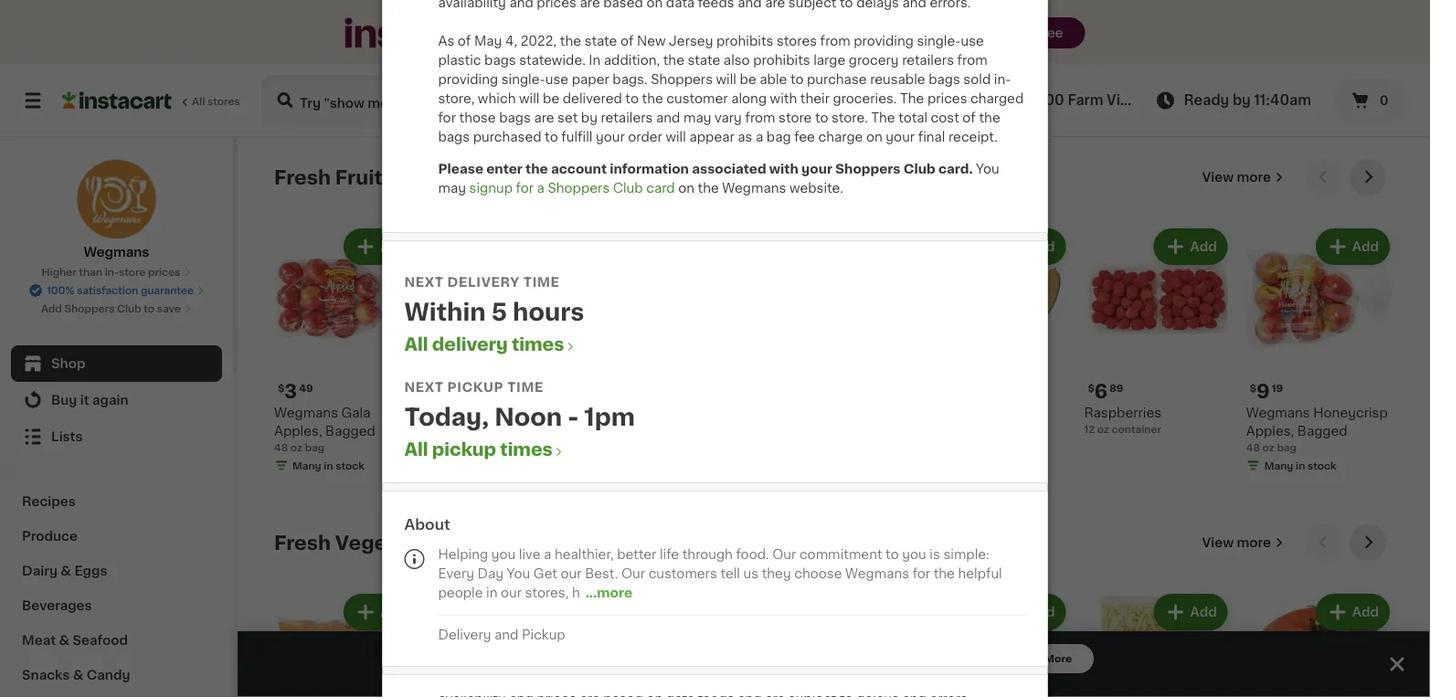 Task type: locate. For each thing, give the bounding box(es) containing it.
0 horizontal spatial bagged
[[326, 424, 376, 437]]

instacart logo image
[[62, 90, 172, 112]]

bagged inside wegmans gala apples, bagged 48 oz bag
[[326, 424, 376, 437]]

free right try
[[1037, 27, 1064, 39]]

wegmans down $ 3 09
[[436, 406, 500, 419]]

pickup down stores,
[[522, 628, 566, 641]]

treatment tracker modal dialog
[[238, 632, 1431, 697]]

stores inside as of may 4, 2022, the state of new jersey prohibits stores from providing single-use plastic bags statewide. in addition, the state also prohibits large grocery retailers from providing single-use paper bags. shoppers will be able to purchase reusable bags sold in- store, which will be delivered to the customer along with their groceries. the prices charged for those bags are set by retailers and may vary from store to store. the total cost of the bags purchased to fulfill your order will appear as a bag fee charge on your final receipt.
[[777, 34, 817, 47]]

best.
[[585, 567, 618, 580]]

2 horizontal spatial bag
[[1277, 442, 1297, 452]]

1 vertical spatial view more button
[[1195, 525, 1292, 561]]

& right meat
[[59, 634, 70, 647]]

0 horizontal spatial bag
[[305, 442, 325, 452]]

48 inside wegmans gala apples, bagged 48 oz bag
[[274, 442, 288, 452]]

$ left "89"
[[1088, 383, 1095, 393]]

use down statewide.
[[546, 73, 569, 85]]

stock
[[336, 461, 365, 471], [498, 461, 527, 471], [1308, 461, 1337, 471], [660, 475, 689, 485]]

express icon image
[[345, 18, 528, 48]]

0 vertical spatial will
[[716, 73, 737, 85]]

bag down '$ 9 19'
[[1277, 442, 1297, 452]]

wegmans inside wegmans organic honeycrisp apples
[[598, 406, 662, 419]]

candy
[[87, 669, 130, 682]]

2 horizontal spatial for
[[913, 567, 931, 580]]

$ inside $ 3 49
[[278, 383, 285, 393]]

providing up grocery
[[854, 34, 914, 47]]

vegetables
[[335, 533, 450, 553]]

0 vertical spatial more
[[1237, 171, 1272, 184]]

1 vertical spatial in-
[[105, 267, 119, 277]]

stock inside "product" group
[[1308, 461, 1337, 471]]

2 horizontal spatial club
[[904, 162, 936, 175]]

add button
[[346, 230, 416, 263], [508, 230, 578, 263], [670, 230, 740, 263], [832, 230, 902, 263], [994, 230, 1064, 263], [1156, 230, 1226, 263], [1318, 230, 1389, 263], [346, 596, 416, 629], [508, 596, 578, 629], [670, 596, 740, 629], [832, 596, 902, 629], [994, 596, 1064, 629], [1156, 596, 1226, 629], [1318, 596, 1389, 629]]

of
[[458, 34, 471, 47], [621, 34, 634, 47], [963, 111, 976, 124]]

& inside 'link'
[[73, 669, 84, 682]]

add inside the add shoppers club to save link
[[41, 304, 62, 314]]

2 vertical spatial all
[[404, 441, 428, 458]]

1 vertical spatial the
[[871, 111, 895, 124]]

large
[[814, 53, 846, 66]]

next
[[718, 651, 754, 667]]

2 horizontal spatial your
[[886, 130, 915, 143]]

1 horizontal spatial bag
[[767, 130, 791, 143]]

in down all pickup times 
[[486, 461, 495, 471]]

$ left "19"
[[1250, 383, 1257, 393]]

get down h
[[552, 651, 582, 667]]

1 vertical spatial our
[[622, 567, 645, 580]]

from up sold
[[958, 53, 988, 66]]

1 view more button from the top
[[1195, 159, 1292, 196]]

0 vertical spatial pickup
[[840, 25, 894, 41]]

day
[[478, 567, 504, 580]]

view more button for fresh fruit
[[1195, 159, 1292, 196]]

1 item carousel region from the top
[[274, 159, 1394, 510]]

0 vertical spatial time
[[523, 276, 560, 288]]

0 vertical spatial a
[[756, 130, 764, 143]]

0 vertical spatial club
[[904, 162, 936, 175]]

next up within
[[404, 276, 444, 288]]

0 vertical spatial all
[[192, 96, 205, 106]]

1 horizontal spatial our
[[561, 567, 582, 580]]

oz down $ 3 49
[[291, 442, 303, 452]]

with down able
[[770, 92, 797, 105]]

from
[[821, 34, 851, 47], [958, 53, 988, 66], [745, 111, 776, 124]]

09
[[461, 383, 475, 393]]

higher
[[42, 267, 77, 277]]

to down bags.
[[626, 92, 639, 105]]

1 vertical spatial pickup
[[447, 381, 504, 394]]

product group containing 6
[[1085, 225, 1232, 436]]

1 view more from the top
[[1203, 171, 1272, 184]]

$ inside $ 3 09
[[440, 383, 447, 393]]

1 vertical spatial honeycrisp
[[598, 424, 673, 437]]

0 vertical spatial our
[[773, 548, 796, 561]]

1 vertical spatial time
[[507, 381, 544, 394]]

dairy & eggs
[[22, 565, 107, 578]]

pickup inside popup button
[[970, 94, 1019, 107]]

you
[[492, 548, 516, 561], [902, 548, 927, 561]]

100
[[1039, 94, 1065, 107]]

wegmans inside helping you live a healthier, better life through food.  our commitment to you is simple: every day you get our best.  our customers tell us they choose wegmans for the helpful people in our stores, h
[[846, 567, 910, 580]]

2 view more from the top
[[1203, 537, 1272, 549]]

delivery inside treatment tracker modal dialog
[[623, 651, 690, 667]]

a right as
[[756, 130, 764, 143]]

0 vertical spatial fresh
[[274, 168, 331, 187]]

apples, down '$ 9 19'
[[1247, 424, 1295, 437]]

jersey
[[669, 34, 713, 47]]

many in stock for honeycrisp
[[1265, 461, 1337, 471]]

0 vertical spatial stores
[[777, 34, 817, 47]]

1 fresh from the top
[[274, 168, 331, 187]]

2 horizontal spatial 3
[[758, 651, 768, 667]]

free for get
[[586, 651, 619, 667]]

apples, inside wegmans honeycrisp apples, bagged 48 oz bag
[[1247, 424, 1295, 437]]

view more button for fresh vegetables
[[1195, 525, 1292, 561]]

1 vertical spatial retailers
[[601, 111, 653, 124]]

bagged inside wegmans honeycrisp apples, bagged 48 oz bag
[[1298, 424, 1348, 437]]

get free delivery on next 3 orders
[[552, 651, 826, 667]]

view for fresh vegetables
[[1203, 537, 1234, 549]]

pickup down extra
[[432, 441, 496, 458]]

statewide.
[[519, 53, 586, 66]]

bagged for 9
[[1298, 424, 1348, 437]]

3 inside treatment tracker modal dialog
[[758, 651, 768, 667]]

you down live
[[507, 567, 530, 580]]

will right order
[[666, 130, 686, 143]]

many inside "product" group
[[1265, 461, 1294, 471]]

bag inside wegmans honeycrisp apples, bagged 48 oz bag
[[1277, 442, 1297, 452]]

in
[[589, 53, 601, 66]]

0 vertical spatial get
[[534, 567, 558, 580]]

1 vertical spatial all
[[404, 336, 428, 353]]

wegmans honeycrisp apples, bagged 48 oz bag
[[1247, 406, 1388, 452]]

add shoppers club to save
[[41, 304, 181, 314]]

tell
[[721, 567, 740, 580]]

item carousel region containing fresh vegetables
[[274, 525, 1394, 697]]

wegmans gala apples, bagged 48 oz bag
[[274, 406, 376, 452]]

oz right 12
[[1098, 424, 1110, 434]]

delivery down within 5 hours
[[432, 336, 508, 353]]

a right live
[[544, 548, 551, 561]]

pickup for pickup
[[857, 94, 902, 107]]

$ for wegmans gala apples, bagged
[[278, 383, 285, 393]]

1 horizontal spatial will
[[666, 130, 686, 143]]

the
[[560, 34, 581, 47], [663, 53, 685, 66], [642, 92, 663, 105], [979, 111, 1001, 124], [526, 162, 548, 175], [698, 181, 719, 194], [934, 567, 955, 580]]

 inside all delivery times 
[[564, 340, 577, 353]]

pickup inside button
[[857, 94, 902, 107]]

wegmans inside wegmans gala apples, bagged 48 oz bag
[[274, 406, 338, 419]]

1 vertical spatial times
[[500, 441, 553, 458]]

2 vertical spatial a
[[544, 548, 551, 561]]

stock for pineapple,
[[498, 461, 527, 471]]

wegmans inside wegmans honeycrisp apples, bagged 48 oz bag
[[1247, 406, 1311, 419]]

1 vertical spatial next
[[404, 381, 444, 394]]

of up receipt. at the top right of the page
[[963, 111, 976, 124]]

pickup down sold
[[970, 94, 1019, 107]]

our up they
[[773, 548, 796, 561]]

2 vertical spatial pickup
[[432, 441, 496, 458]]

use up sold
[[961, 34, 984, 47]]

you right card.
[[976, 162, 1000, 175]]

club inside the add shoppers club to save link
[[117, 304, 141, 314]]

$ for wegmans pineapple, extra sweet
[[440, 383, 447, 393]]

1 horizontal spatial your
[[802, 162, 833, 175]]

 down hours
[[564, 340, 577, 353]]

with up website.
[[770, 162, 799, 175]]

and up order
[[656, 111, 680, 124]]

times for 5
[[512, 336, 564, 353]]

0 horizontal spatial you
[[507, 567, 530, 580]]

0 vertical spatial item carousel region
[[274, 159, 1394, 510]]

be
[[740, 73, 757, 85], [543, 92, 560, 105]]

apples, for 3
[[274, 424, 322, 437]]

to inside treatment tracker modal dialog
[[931, 651, 947, 667]]

2 fresh from the top
[[274, 533, 331, 553]]

lists link
[[11, 419, 222, 455]]

delivery left the next
[[623, 651, 690, 667]]

noon
[[495, 406, 562, 429]]

pickup for times
[[432, 441, 496, 458]]

0 vertical spatial delivery
[[447, 276, 520, 288]]

many in stock down wegmans gala apples, bagged 48 oz bag
[[293, 461, 365, 471]]

customers
[[649, 567, 717, 580]]

for inside helping you live a healthier, better life through food.  our commitment to you is simple: every day you get our best.  our customers tell us they choose wegmans for the helpful people in our stores, h
[[913, 567, 931, 580]]

$ inside '$ 9 19'
[[1250, 383, 1257, 393]]

3 $ from the left
[[1088, 383, 1095, 393]]

1 vertical spatial view
[[1203, 171, 1234, 184]]

get
[[534, 567, 558, 580], [552, 651, 582, 667]]

more
[[1045, 654, 1072, 664]]

0 vertical spatial the
[[900, 92, 924, 105]]

apples
[[676, 424, 721, 437]]

order
[[628, 130, 663, 143]]

item carousel region
[[274, 159, 1394, 510], [274, 525, 1394, 697]]

retailers down order!
[[902, 53, 954, 66]]

1 horizontal spatial in-
[[994, 73, 1011, 85]]

& left candy
[[73, 669, 84, 682]]

in
[[324, 461, 333, 471], [486, 461, 495, 471], [1296, 461, 1306, 471], [648, 475, 657, 485], [486, 586, 498, 599]]

to right the $10.00
[[931, 651, 947, 667]]

providing down plastic
[[438, 73, 498, 85]]

honeycrisp
[[1314, 406, 1388, 419], [598, 424, 673, 437]]

1
[[436, 442, 441, 452]]

48 inside wegmans honeycrisp apples, bagged 48 oz bag
[[1247, 442, 1260, 452]]

raspberries
[[1085, 406, 1162, 419]]

3 right the next
[[758, 651, 768, 667]]

dairy
[[22, 565, 57, 578]]

product group
[[274, 225, 422, 477], [436, 225, 584, 477], [598, 225, 746, 491], [760, 225, 908, 486], [922, 225, 1070, 458], [1085, 225, 1232, 436], [1247, 225, 1394, 477], [274, 591, 422, 697], [436, 591, 584, 697], [598, 591, 746, 697], [760, 591, 908, 697], [922, 591, 1070, 697], [1085, 591, 1232, 697], [1247, 591, 1394, 697]]

in- up 100% satisfaction guarantee button
[[105, 267, 119, 277]]

prices up guarantee
[[148, 267, 180, 277]]

about
[[404, 517, 450, 532]]

6
[[1095, 382, 1108, 401]]

1 $ from the left
[[278, 383, 285, 393]]

1 horizontal spatial single-
[[917, 34, 961, 47]]

sweet
[[472, 424, 513, 437]]

from up large
[[821, 34, 851, 47]]

paper
[[572, 73, 609, 85]]

1 horizontal spatial honeycrisp
[[1314, 406, 1388, 419]]

earn 5% credit back on every eligible pickup order!
[[542, 25, 947, 41]]

simple:
[[944, 548, 990, 561]]

2 item carousel region from the top
[[274, 525, 1394, 697]]

1 vertical spatial free
[[586, 651, 619, 667]]

pickup for time
[[447, 381, 504, 394]]

& for meat
[[59, 634, 70, 647]]

wegmans organic honeycrisp apples
[[598, 406, 721, 437]]

our up h
[[561, 567, 582, 580]]

$ inside $ 6 89
[[1088, 383, 1095, 393]]

wegmans right -
[[598, 406, 662, 419]]

None search field
[[261, 75, 702, 126]]

0 vertical spatial honeycrisp
[[1314, 406, 1388, 419]]

main content containing fresh fruit
[[238, 137, 1431, 697]]

retailers up order
[[601, 111, 653, 124]]

main content
[[238, 137, 1431, 697]]

many in stock inside "product" group
[[1265, 461, 1337, 471]]

2 view more button from the top
[[1195, 525, 1292, 561]]

oz inside wegmans honeycrisp apples, bagged 48 oz bag
[[1263, 442, 1275, 452]]

0 vertical spatial use
[[961, 34, 984, 47]]

0 vertical spatial from
[[821, 34, 851, 47]]

stock down wegmans honeycrisp apples, bagged 48 oz bag
[[1308, 461, 1337, 471]]

many
[[293, 461, 321, 471], [455, 461, 484, 471], [1265, 461, 1294, 471], [617, 475, 646, 485]]

0 horizontal spatial be
[[543, 92, 560, 105]]

0 vertical spatial by
[[1233, 94, 1251, 107]]

the down bags.
[[642, 92, 663, 105]]

many down wegmans honeycrisp apples, bagged 48 oz bag
[[1265, 461, 1294, 471]]

4 $ from the left
[[1250, 383, 1257, 393]]

fresh for fresh vegetables
[[274, 533, 331, 553]]

0 horizontal spatial from
[[745, 111, 776, 124]]

wegmans logo image
[[76, 159, 157, 239]]

stores
[[777, 34, 817, 47], [207, 96, 240, 106]]

all for today, noon - 1pm
[[404, 441, 428, 458]]

our
[[561, 567, 582, 580], [501, 586, 522, 599]]

able
[[760, 73, 787, 85]]

0 vertical spatial be
[[740, 73, 757, 85]]

the
[[900, 92, 924, 105], [871, 111, 895, 124]]

delivery for next
[[447, 276, 520, 288]]

0 horizontal spatial prices
[[148, 267, 180, 277]]

1 vertical spatial prices
[[148, 267, 180, 277]]

may down customer
[[684, 111, 712, 124]]

fresh left fruit
[[274, 168, 331, 187]]

of up 'addition,'
[[621, 34, 634, 47]]

on down store.
[[866, 130, 883, 143]]

by right the "ready"
[[1233, 94, 1251, 107]]

free inside treatment tracker modal dialog
[[586, 651, 619, 667]]

9
[[1257, 382, 1270, 401]]

single-
[[917, 34, 961, 47], [502, 73, 546, 85]]

0 vertical spatial view more button
[[1195, 159, 1292, 196]]

of right as
[[458, 34, 471, 47]]

time up pineapple,
[[507, 381, 544, 394]]

times inside all delivery times 
[[512, 336, 564, 353]]

times inside all pickup times 
[[500, 441, 553, 458]]

oz inside wegmans gala apples, bagged 48 oz bag
[[291, 442, 303, 452]]

buy
[[51, 394, 77, 407]]

0 vertical spatial state
[[585, 34, 617, 47]]

1 horizontal spatial 3
[[447, 382, 459, 401]]

for inside as of may 4, 2022, the state of new jersey prohibits stores from providing single-use plastic bags statewide. in addition, the state also prohibits large grocery retailers from providing single-use paper bags. shoppers will be able to purchase reusable bags sold in- store, which will be delivered to the customer along with their groceries. the prices charged for those bags are set by retailers and may vary from store to store. the total cost of the bags purchased to fulfill your order will appear as a bag fee charge on your final receipt.
[[438, 111, 456, 124]]

in down the day
[[486, 586, 498, 599]]

1 vertical spatial will
[[519, 92, 540, 105]]

hours
[[513, 301, 585, 324]]

raspberries 12 oz container
[[1085, 406, 1162, 434]]

1 bagged from the left
[[326, 424, 376, 437]]

your up website.
[[802, 162, 833, 175]]

through
[[683, 548, 733, 561]]

your
[[596, 130, 625, 143], [886, 130, 915, 143], [802, 162, 833, 175]]

wegmans inside wegmans pineapple, extra sweet 1 each
[[436, 406, 500, 419]]

4,
[[505, 34, 517, 47]]

wegmans down '$ 9 19'
[[1247, 406, 1311, 419]]

0 vertical spatial next
[[404, 276, 444, 288]]

prohibits up also
[[717, 34, 774, 47]]

all
[[192, 96, 205, 106], [404, 336, 428, 353], [404, 441, 428, 458]]

fresh fruit
[[274, 168, 383, 187]]

prices up cost
[[928, 92, 968, 105]]

sold
[[964, 73, 991, 85]]

0 horizontal spatial free
[[586, 651, 619, 667]]

fresh left vegetables
[[274, 533, 331, 553]]

2 $ from the left
[[440, 383, 447, 393]]

earn
[[542, 25, 579, 41]]

purchased
[[473, 130, 542, 143]]

0 horizontal spatial providing
[[438, 73, 498, 85]]

0 vertical spatial you
[[976, 162, 1000, 175]]

the up total
[[900, 92, 924, 105]]

for down enter
[[516, 181, 534, 194]]

1 horizontal spatial our
[[773, 548, 796, 561]]

beverages
[[22, 600, 92, 612]]

free down ... more
[[586, 651, 619, 667]]

0 vertical spatial and
[[656, 111, 680, 124]]

all left 1
[[404, 441, 428, 458]]

0 horizontal spatial will
[[519, 92, 540, 105]]

wegmans for wegmans pineapple, extra sweet 1 each
[[436, 406, 500, 419]]

& inside "link"
[[59, 634, 70, 647]]

pickup inside all pickup times 
[[432, 441, 496, 458]]

view more for vegetables
[[1203, 537, 1272, 549]]

0 horizontal spatial club
[[117, 304, 141, 314]]

delivery up within 5 hours
[[447, 276, 520, 288]]

2 horizontal spatial oz
[[1263, 442, 1275, 452]]

bag inside wegmans gala apples, bagged 48 oz bag
[[305, 442, 325, 452]]

meat
[[22, 634, 56, 647]]

0 vertical spatial times
[[512, 336, 564, 353]]

on left the next
[[693, 651, 714, 667]]

single- up which
[[502, 73, 546, 85]]

food.
[[736, 548, 769, 561]]

delivery inside all delivery times 
[[432, 336, 508, 353]]

shoppers down charge
[[836, 162, 901, 175]]

&
[[61, 565, 71, 578], [59, 634, 70, 647], [73, 669, 84, 682]]

save
[[157, 304, 181, 314]]

state down jersey
[[688, 53, 721, 66]]

0 vertical spatial prices
[[928, 92, 968, 105]]

times down hours
[[512, 336, 564, 353]]

many in stock down wegmans honeycrisp apples, bagged 48 oz bag
[[1265, 461, 1337, 471]]

5%
[[582, 25, 607, 41]]

2 vertical spatial &
[[73, 669, 84, 682]]

card
[[646, 181, 675, 194]]

snacks & candy
[[22, 669, 130, 682]]

1 vertical spatial fresh
[[274, 533, 331, 553]]

by down delivered
[[581, 111, 598, 124]]

$ 3 09
[[440, 382, 475, 401]]

the down the charged
[[979, 111, 1001, 124]]

0 vertical spatial store
[[779, 111, 812, 124]]

1 vertical spatial item carousel region
[[274, 525, 1394, 697]]

prohibits up able
[[753, 53, 810, 66]]

$ 9 19
[[1250, 382, 1284, 401]]

add inside treatment tracker modal dialog
[[839, 651, 870, 667]]

... more
[[586, 586, 633, 599]]

1 vertical spatial club
[[613, 181, 643, 194]]

0 horizontal spatial honeycrisp
[[598, 424, 673, 437]]

club down final
[[904, 162, 936, 175]]

0 vertical spatial providing
[[854, 34, 914, 47]]

1 you from the left
[[492, 548, 516, 561]]

final
[[918, 130, 946, 143]]

club
[[904, 162, 936, 175], [613, 181, 643, 194], [117, 304, 141, 314]]

1 horizontal spatial oz
[[1098, 424, 1110, 434]]

wegmans for wegmans organic honeycrisp apples
[[598, 406, 662, 419]]

add shoppers club to save link
[[41, 302, 192, 316]]

enter
[[487, 162, 523, 175]]

1 vertical spatial stores
[[207, 96, 240, 106]]

pickup up the today,
[[447, 381, 504, 394]]

0 horizontal spatial you
[[492, 548, 516, 561]]

pickup button
[[841, 82, 919, 119]]

pickup up grocery
[[840, 25, 894, 41]]

 for -
[[553, 446, 566, 458]]

satisfaction
[[77, 286, 138, 296]]

1 horizontal spatial you
[[976, 162, 1000, 175]]

your right fulfill
[[596, 130, 625, 143]]

1 horizontal spatial store
[[779, 111, 812, 124]]

0 horizontal spatial for
[[438, 111, 456, 124]]

store up fee
[[779, 111, 812, 124]]

by inside as of may 4, 2022, the state of new jersey prohibits stores from providing single-use plastic bags statewide. in addition, the state also prohibits large grocery retailers from providing single-use paper bags. shoppers will be able to purchase reusable bags sold in- store, which will be delivered to the customer along with their groceries. the prices charged for those bags are set by retailers and may vary from store to store. the total cost of the bags purchased to fulfill your order will appear as a bag fee charge on your final receipt.
[[581, 111, 598, 124]]

5
[[492, 301, 507, 324]]

bags.
[[613, 73, 648, 85]]

1 vertical spatial more
[[1237, 537, 1272, 549]]

2 next from the top
[[404, 381, 444, 394]]

get inside treatment tracker modal dialog
[[552, 651, 582, 667]]

1 48 from the left
[[274, 442, 288, 452]]

time for 5
[[523, 276, 560, 288]]

2 apples, from the left
[[1247, 424, 1295, 437]]

1 horizontal spatial prices
[[928, 92, 968, 105]]

48 down $ 3 49
[[274, 442, 288, 452]]

1 horizontal spatial 48
[[1247, 442, 1260, 452]]

wegmans up the higher than in-store prices link
[[84, 246, 149, 259]]

your down total
[[886, 130, 915, 143]]

1 next from the top
[[404, 276, 444, 288]]

you left is at the bottom of page
[[902, 548, 927, 561]]

club down the information
[[613, 181, 643, 194]]

service type group
[[726, 82, 919, 119]]

0 horizontal spatial apples,
[[274, 424, 322, 437]]

providing
[[854, 34, 914, 47], [438, 73, 498, 85]]

1 horizontal spatial by
[[1233, 94, 1251, 107]]

in inside "product" group
[[1296, 461, 1306, 471]]

in down wegmans honeycrisp apples, bagged 48 oz bag
[[1296, 461, 1306, 471]]

all inside all delivery times 
[[404, 336, 428, 353]]

on inside as of may 4, 2022, the state of new jersey prohibits stores from providing single-use plastic bags statewide. in addition, the state also prohibits large grocery retailers from providing single-use paper bags. shoppers will be able to purchase reusable bags sold in- store, which will be delivered to the customer along with their groceries. the prices charged for those bags are set by retailers and may vary from store to store. the total cost of the bags purchased to fulfill your order will appear as a bag fee charge on your final receipt.
[[866, 130, 883, 143]]

for down is at the bottom of page
[[913, 567, 931, 580]]

all inside all pickup times 
[[404, 441, 428, 458]]

state
[[585, 34, 617, 47], [688, 53, 721, 66]]

2 vertical spatial will
[[666, 130, 686, 143]]

2 48 from the left
[[1247, 442, 1260, 452]]

many in stock for pineapple,
[[455, 461, 527, 471]]

 inside all pickup times 
[[553, 446, 566, 458]]

1 apples, from the left
[[274, 424, 322, 437]]

0 horizontal spatial pickup
[[522, 628, 566, 641]]

2 bagged from the left
[[1298, 424, 1348, 437]]

pickup down reusable
[[857, 94, 902, 107]]

1 vertical spatial state
[[688, 53, 721, 66]]

apples, inside wegmans gala apples, bagged 48 oz bag
[[274, 424, 322, 437]]

you up the day
[[492, 548, 516, 561]]

purchase
[[807, 73, 867, 85]]



Task type: vqa. For each thing, say whether or not it's contained in the screenshot.
Mollie Stone's Markets icon in the right bottom of the page Delivery by 10:35am
no



Task type: describe. For each thing, give the bounding box(es) containing it.
signup for a shoppers club card link
[[469, 181, 678, 194]]

stock down apples
[[660, 475, 689, 485]]

the left 5%
[[560, 34, 581, 47]]

in- inside as of may 4, 2022, the state of new jersey prohibits stores from providing single-use plastic bags statewide. in addition, the state also prohibits large grocery retailers from providing single-use paper bags. shoppers will be able to purchase reusable bags sold in- store, which will be delivered to the customer along with their groceries. the prices charged for those bags are set by retailers and may vary from store to store. the total cost of the bags purchased to fulfill your order will appear as a bag fee charge on your final receipt.
[[994, 73, 1011, 85]]

wegmans for wegmans
[[84, 246, 149, 259]]

48 for 3
[[274, 442, 288, 452]]

higher than in-store prices link
[[42, 265, 191, 280]]

2 horizontal spatial of
[[963, 111, 976, 124]]

which
[[478, 92, 516, 105]]

0 horizontal spatial of
[[458, 34, 471, 47]]

buy it again link
[[11, 382, 222, 419]]

vary
[[715, 111, 742, 124]]

to down the their
[[815, 111, 829, 124]]

more for fresh vegetables
[[1237, 537, 1272, 549]]

view more for fruit
[[1203, 171, 1272, 184]]

every
[[729, 25, 774, 41]]

dairy & eggs link
[[11, 554, 222, 589]]

2 you from the left
[[902, 548, 927, 561]]

0 horizontal spatial in-
[[105, 267, 119, 277]]

pineapple,
[[504, 406, 571, 419]]

the down please enter the account information associated with your shoppers club card.
[[698, 181, 719, 194]]

may
[[474, 34, 502, 47]]

the right enter
[[526, 162, 548, 175]]

recipes
[[22, 495, 76, 508]]

11:40am
[[1255, 94, 1312, 107]]

in for honeycrisp
[[1296, 461, 1306, 471]]

are
[[534, 111, 554, 124]]

next for today, noon - 1pm
[[404, 381, 444, 394]]

& for dairy
[[61, 565, 71, 578]]

1 horizontal spatial of
[[621, 34, 634, 47]]

1 vertical spatial providing
[[438, 73, 498, 85]]

more button
[[1023, 644, 1094, 674]]

a inside as of may 4, 2022, the state of new jersey prohibits stores from providing single-use plastic bags statewide. in addition, the state also prohibits large grocery retailers from providing single-use paper bags. shoppers will be able to purchase reusable bags sold in- store, which will be delivered to the customer along with their groceries. the prices charged for those bags are set by retailers and may vary from store to store. the total cost of the bags purchased to fulfill your order will appear as a bag fee charge on your final receipt.
[[756, 130, 764, 143]]


[[404, 549, 425, 569]]

oz for 3
[[291, 442, 303, 452]]

many in stock down wegmans organic honeycrisp apples
[[617, 475, 689, 485]]

shop link
[[11, 346, 222, 382]]

-
[[568, 406, 579, 429]]

they
[[762, 567, 791, 580]]

1 vertical spatial with
[[770, 162, 799, 175]]

may inside as of may 4, 2022, the state of new jersey prohibits stores from providing single-use plastic bags statewide. in addition, the state also prohibits large grocery retailers from providing single-use paper bags. shoppers will be able to purchase reusable bags sold in- store, which will be delivered to the customer along with their groceries. the prices charged for those bags are set by retailers and may vary from store to store. the total cost of the bags purchased to fulfill your order will appear as a bag fee charge on your final receipt.
[[684, 111, 712, 124]]

in inside helping you live a healthier, better life through food.  our commitment to you is simple: every day you get our best.  our customers tell us they choose wegmans for the helpful people in our stores, h
[[486, 586, 498, 599]]

the down jersey
[[663, 53, 685, 66]]

add $10.00 to qualify.
[[839, 651, 1008, 667]]

as of may 4, 2022, the state of new jersey prohibits stores from providing single-use plastic bags statewide. in addition, the state also prohibits large grocery retailers from providing single-use paper bags. shoppers will be able to purchase reusable bags sold in- store, which will be delivered to the customer along with their groceries. the prices charged for those bags are set by retailers and may vary from store to store. the total cost of the bags purchased to fulfill your order will appear as a bag fee charge on your final receipt.
[[438, 34, 1024, 143]]

shoppers down account
[[548, 181, 610, 194]]

at
[[1022, 94, 1036, 107]]

2 horizontal spatial from
[[958, 53, 988, 66]]

shoppers inside as of may 4, 2022, the state of new jersey prohibits stores from providing single-use plastic bags statewide. in addition, the state also prohibits large grocery retailers from providing single-use paper bags. shoppers will be able to purchase reusable bags sold in- store, which will be delivered to the customer along with their groceries. the prices charged for those bags are set by retailers and may vary from store to store. the total cost of the bags purchased to fulfill your order will appear as a bag fee charge on your final receipt.
[[651, 73, 713, 85]]

0 vertical spatial our
[[561, 567, 582, 580]]

on inside treatment tracker modal dialog
[[693, 651, 714, 667]]

free for try
[[1037, 27, 1064, 39]]

product group containing 9
[[1247, 225, 1394, 477]]

apples, for 9
[[1247, 424, 1295, 437]]

today, noon - 1pm
[[404, 406, 635, 429]]

honeycrisp inside wegmans organic honeycrisp apples
[[598, 424, 673, 437]]

again
[[92, 394, 129, 407]]

0 vertical spatial view
[[1107, 94, 1141, 107]]

more for fresh fruit
[[1237, 171, 1272, 184]]

credit
[[611, 25, 658, 41]]

many for wegmans pineapple, extra sweet
[[455, 461, 484, 471]]

0 horizontal spatial retailers
[[601, 111, 653, 124]]

try
[[1013, 27, 1034, 39]]

in down wegmans organic honeycrisp apples
[[648, 475, 657, 485]]

48 for 9
[[1247, 442, 1260, 452]]

0 vertical spatial retailers
[[902, 53, 954, 66]]

& for snacks
[[73, 669, 84, 682]]

stock for gala
[[336, 461, 365, 471]]

1 horizontal spatial be
[[740, 73, 757, 85]]

as
[[438, 34, 455, 47]]

bagged for 3
[[326, 424, 376, 437]]

you inside helping you live a healthier, better life through food.  our commitment to you is simple: every day you get our best.  our customers tell us they choose wegmans for the helpful people in our stores, h
[[507, 567, 530, 580]]

1 horizontal spatial providing
[[854, 34, 914, 47]]

every
[[438, 567, 474, 580]]

farm
[[1068, 94, 1104, 107]]

delivery
[[438, 628, 491, 641]]

those
[[459, 111, 496, 124]]

helping
[[438, 548, 488, 561]]

0 horizontal spatial state
[[585, 34, 617, 47]]

many down wegmans organic honeycrisp apples
[[617, 475, 646, 485]]

0 horizontal spatial the
[[871, 111, 895, 124]]

account
[[551, 162, 607, 175]]

in for pineapple,
[[486, 461, 495, 471]]

$ 3 49
[[278, 382, 313, 401]]

a inside helping you live a healthier, better life through food.  our commitment to you is simple: every day you get our best.  our customers tell us they choose wegmans for the helpful people in our stores, h
[[544, 548, 551, 561]]

view for fresh fruit
[[1203, 171, 1234, 184]]

$ for raspberries
[[1088, 383, 1095, 393]]

signup for a shoppers club card on the wegmans website.
[[469, 181, 844, 194]]

0 horizontal spatial single-
[[502, 73, 546, 85]]

delivery for all
[[432, 336, 508, 353]]

1 horizontal spatial the
[[900, 92, 924, 105]]

1 vertical spatial be
[[543, 92, 560, 105]]

plastic
[[438, 53, 481, 66]]

1 horizontal spatial state
[[688, 53, 721, 66]]

the inside helping you live a healthier, better life through food.  our commitment to you is simple: every day you get our best.  our customers tell us they choose wegmans for the helpful people in our stores, h
[[934, 567, 955, 580]]

set
[[558, 111, 578, 124]]

as
[[738, 130, 753, 143]]

live
[[519, 548, 541, 561]]

next for within 5 hours
[[404, 276, 444, 288]]

$10.00
[[874, 651, 927, 667]]

stock for honeycrisp
[[1308, 461, 1337, 471]]

to down are at the top of page
[[545, 130, 558, 143]]

wegmans for wegmans honeycrisp apples, bagged 48 oz bag
[[1247, 406, 1311, 419]]

many in stock for gala
[[293, 461, 365, 471]]

it
[[80, 394, 89, 407]]

0 horizontal spatial our
[[501, 586, 522, 599]]

h
[[572, 586, 580, 599]]

on right back
[[705, 25, 725, 41]]

2 horizontal spatial will
[[716, 73, 737, 85]]

0 horizontal spatial stores
[[207, 96, 240, 106]]

1 vertical spatial and
[[495, 628, 519, 641]]

people
[[438, 586, 483, 599]]

bags left sold
[[929, 73, 961, 85]]

2022,
[[521, 34, 557, 47]]

meat & seafood link
[[11, 623, 222, 658]]

guarantee
[[141, 286, 194, 296]]

signup
[[469, 181, 513, 194]]

in for gala
[[324, 461, 333, 471]]

bags down the 4,
[[485, 53, 516, 66]]

$3.49 element
[[922, 380, 1070, 403]]

container
[[1112, 424, 1162, 434]]

bags down those
[[438, 130, 470, 143]]

gala
[[341, 406, 371, 419]]

bag for 3
[[305, 442, 325, 452]]

shoppers down satisfaction
[[65, 304, 115, 314]]

store.
[[832, 111, 868, 124]]

0 vertical spatial single-
[[917, 34, 961, 47]]

many for wegmans honeycrisp apples, bagged
[[1265, 461, 1294, 471]]

get inside helping you live a healthier, better life through food.  our commitment to you is simple: every day you get our best.  our customers tell us they choose wegmans for the helpful people in our stores, h
[[534, 567, 558, 580]]

produce
[[22, 530, 78, 543]]

3 for wegmans gala apples, bagged
[[285, 382, 297, 401]]

may inside you may
[[438, 181, 466, 194]]

0 button
[[1334, 79, 1409, 122]]

on right card
[[678, 181, 695, 194]]

bag inside as of may 4, 2022, the state of new jersey prohibits stores from providing single-use plastic bags statewide. in addition, the state also prohibits large grocery retailers from providing single-use paper bags. shoppers will be able to purchase reusable bags sold in- store, which will be delivered to the customer along with their groceries. the prices charged for those bags are set by retailers and may vary from store to store. the total cost of the bags purchased to fulfill your order will appear as a bag fee charge on your final receipt.
[[767, 130, 791, 143]]

2 vertical spatial more
[[597, 586, 633, 599]]

0 horizontal spatial store
[[119, 267, 146, 277]]

delivered
[[563, 92, 622, 105]]

total
[[899, 111, 928, 124]]

you may
[[438, 162, 1000, 194]]

oz for 9
[[1263, 442, 1275, 452]]

$ for wegmans honeycrisp apples, bagged
[[1250, 383, 1257, 393]]

0 horizontal spatial our
[[622, 567, 645, 580]]

fresh vegetables
[[274, 533, 450, 553]]

wegmans down associated
[[722, 181, 786, 194]]

time for noon
[[507, 381, 544, 394]]

bags up the purchased
[[499, 111, 531, 124]]

eligible
[[778, 25, 836, 41]]

0 vertical spatial prohibits
[[717, 34, 774, 47]]

3 for wegmans pineapple, extra sweet
[[447, 382, 459, 401]]

1 vertical spatial for
[[516, 181, 534, 194]]

times for noon
[[500, 441, 553, 458]]

many for wegmans gala apples, bagged
[[293, 461, 321, 471]]

orders
[[772, 651, 826, 667]]

healthier,
[[555, 548, 614, 561]]

 for hours
[[564, 340, 577, 353]]

fresh for fresh fruit
[[274, 168, 331, 187]]

bag for 9
[[1277, 442, 1297, 452]]

0 horizontal spatial your
[[596, 130, 625, 143]]

beverages link
[[11, 589, 222, 623]]

100% satisfaction guarantee
[[47, 286, 194, 296]]

today,
[[404, 406, 489, 429]]

pickup at 100 farm view button
[[941, 75, 1141, 126]]

extra
[[436, 424, 469, 437]]

meat & seafood
[[22, 634, 128, 647]]

prices inside as of may 4, 2022, the state of new jersey prohibits stores from providing single-use plastic bags statewide. in addition, the state also prohibits large grocery retailers from providing single-use paper bags. shoppers will be able to purchase reusable bags sold in- store, which will be delivered to the customer along with their groceries. the prices charged for those bags are set by retailers and may vary from store to store. the total cost of the bags purchased to fulfill your order will appear as a bag fee charge on your final receipt.
[[928, 92, 968, 105]]

and inside as of may 4, 2022, the state of new jersey prohibits stores from providing single-use plastic bags statewide. in addition, the state also prohibits large grocery retailers from providing single-use paper bags. shoppers will be able to purchase reusable bags sold in- store, which will be delivered to the customer along with their groceries. the prices charged for those bags are set by retailers and may vary from store to store. the total cost of the bags purchased to fulfill your order will appear as a bag fee charge on your final receipt.
[[656, 111, 680, 124]]

1 vertical spatial a
[[537, 181, 545, 194]]

2 vertical spatial from
[[745, 111, 776, 124]]

store,
[[438, 92, 475, 105]]

pickup for pickup at 100 farm view
[[970, 94, 1019, 107]]

0 horizontal spatial use
[[546, 73, 569, 85]]

1 vertical spatial prohibits
[[753, 53, 810, 66]]

89
[[1110, 383, 1124, 393]]

ready
[[1184, 94, 1230, 107]]

100%
[[47, 286, 74, 296]]

to inside helping you live a healthier, better life through food.  our commitment to you is simple: every day you get our best.  our customers tell us they choose wegmans for the helpful people in our stores, h
[[886, 548, 899, 561]]

to left the save
[[144, 304, 155, 314]]

0
[[1380, 94, 1389, 107]]

all for within 5 hours
[[404, 336, 428, 353]]

with inside as of may 4, 2022, the state of new jersey prohibits stores from providing single-use plastic bags statewide. in addition, the state also prohibits large grocery retailers from providing single-use paper bags. shoppers will be able to purchase reusable bags sold in- store, which will be delivered to the customer along with their groceries. the prices charged for those bags are set by retailers and may vary from store to store. the total cost of the bags purchased to fulfill your order will appear as a bag fee charge on your final receipt.
[[770, 92, 797, 105]]

shop
[[51, 357, 85, 370]]

website.
[[790, 181, 844, 194]]

groceries.
[[833, 92, 897, 105]]

buy it again
[[51, 394, 129, 407]]

you inside you may
[[976, 162, 1000, 175]]

all stores
[[192, 96, 240, 106]]

grocery
[[849, 53, 899, 66]]

associated
[[692, 162, 767, 175]]

store inside as of may 4, 2022, the state of new jersey prohibits stores from providing single-use plastic bags statewide. in addition, the state also prohibits large grocery retailers from providing single-use paper bags. shoppers will be able to purchase reusable bags sold in- store, which will be delivered to the customer along with their groceries. the prices charged for those bags are set by retailers and may vary from store to store. the total cost of the bags purchased to fulfill your order will appear as a bag fee charge on your final receipt.
[[779, 111, 812, 124]]

commitment
[[800, 548, 883, 561]]

wegmans pineapple, extra sweet 1 each
[[436, 406, 571, 452]]

cost
[[931, 111, 960, 124]]

to right able
[[791, 73, 804, 85]]

honeycrisp inside wegmans honeycrisp apples, bagged 48 oz bag
[[1314, 406, 1388, 419]]

1 horizontal spatial from
[[821, 34, 851, 47]]

oz inside raspberries 12 oz container
[[1098, 424, 1110, 434]]

item carousel region containing fresh fruit
[[274, 159, 1394, 510]]

wegmans for wegmans gala apples, bagged 48 oz bag
[[274, 406, 338, 419]]



